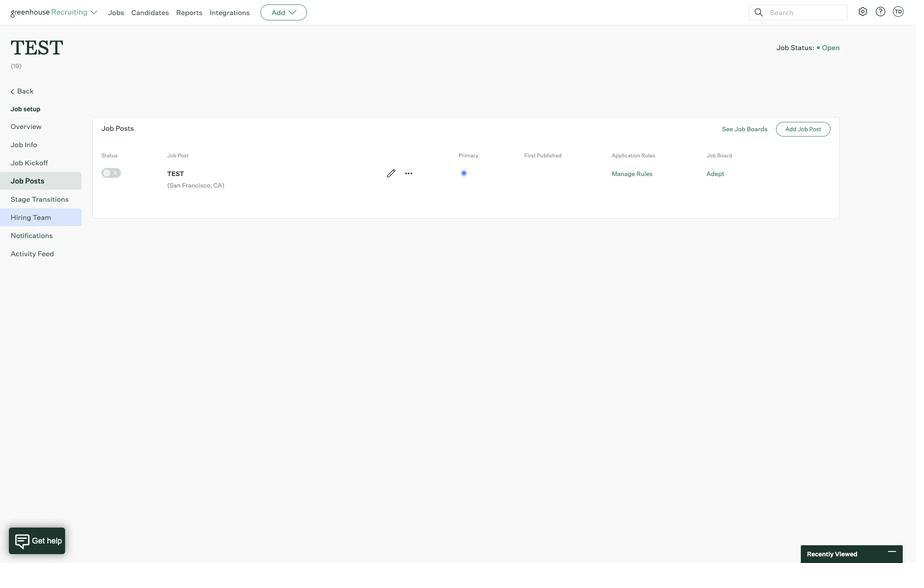 Task type: locate. For each thing, give the bounding box(es) containing it.
None radio
[[461, 170, 467, 176]]

posts down kickoff
[[25, 176, 44, 185]]

add inside 'popup button'
[[272, 8, 286, 17]]

1 vertical spatial posts
[[25, 176, 44, 185]]

job board
[[707, 152, 733, 159]]

activity feed link
[[11, 248, 78, 259]]

job status:
[[777, 43, 815, 52]]

first
[[525, 152, 536, 159]]

job posts down job kickoff
[[11, 176, 44, 185]]

rules for application rules
[[642, 152, 656, 159]]

stage
[[11, 194, 30, 203]]

1 vertical spatial rules
[[637, 170, 653, 177]]

0 horizontal spatial add
[[272, 8, 286, 17]]

0 horizontal spatial test
[[11, 34, 63, 60]]

job kickoff link
[[11, 157, 78, 168]]

1 horizontal spatial posts
[[116, 124, 134, 133]]

boards
[[747, 125, 768, 133]]

test
[[11, 34, 63, 60], [167, 170, 184, 177]]

test up the (san
[[167, 170, 184, 177]]

job posts
[[102, 124, 134, 133], [11, 176, 44, 185]]

test inside test (san francisco, ca)
[[167, 170, 184, 177]]

status
[[102, 152, 118, 159]]

1 horizontal spatial post
[[810, 126, 822, 133]]

overview
[[11, 122, 42, 131]]

test for test (san francisco, ca)
[[167, 170, 184, 177]]

jobs
[[108, 8, 124, 17]]

1 horizontal spatial test
[[167, 170, 184, 177]]

feed
[[38, 249, 54, 258]]

kickoff
[[25, 158, 48, 167]]

0 vertical spatial add
[[272, 8, 286, 17]]

hiring team
[[11, 213, 51, 222]]

(san
[[167, 181, 181, 189]]

1 vertical spatial add
[[786, 126, 797, 133]]

rules for manage rules
[[637, 170, 653, 177]]

0 vertical spatial job posts
[[102, 124, 134, 133]]

td button
[[892, 4, 906, 19]]

1 vertical spatial test
[[167, 170, 184, 177]]

job
[[777, 43, 790, 52], [11, 105, 22, 112], [102, 124, 114, 133], [735, 125, 746, 133], [798, 126, 809, 133], [11, 140, 23, 149], [167, 152, 177, 159], [707, 152, 717, 159], [11, 158, 23, 167], [11, 176, 24, 185]]

None checkbox
[[102, 168, 121, 178]]

recently
[[808, 550, 834, 558]]

jobs link
[[108, 8, 124, 17]]

primary
[[459, 152, 479, 159]]

job inside add job post link
[[798, 126, 809, 133]]

add
[[272, 8, 286, 17], [786, 126, 797, 133]]

test (19)
[[11, 34, 63, 70]]

job post
[[167, 152, 189, 159]]

stage transitions link
[[11, 194, 78, 204]]

job inside "job posts" link
[[11, 176, 24, 185]]

posts up the status
[[116, 124, 134, 133]]

1 horizontal spatial job posts
[[102, 124, 134, 133]]

job kickoff
[[11, 158, 48, 167]]

0 horizontal spatial job posts
[[11, 176, 44, 185]]

0 vertical spatial posts
[[116, 124, 134, 133]]

posts
[[116, 124, 134, 133], [25, 176, 44, 185]]

rules
[[642, 152, 656, 159], [637, 170, 653, 177]]

0 vertical spatial rules
[[642, 152, 656, 159]]

rules right application
[[642, 152, 656, 159]]

Search text field
[[768, 6, 840, 19]]

back
[[17, 86, 34, 95]]

1 horizontal spatial add
[[786, 126, 797, 133]]

0 vertical spatial test
[[11, 34, 63, 60]]

hiring team link
[[11, 212, 78, 222]]

first published
[[525, 152, 562, 159]]

adept link
[[707, 170, 725, 177]]

overview link
[[11, 121, 78, 132]]

rules right the manage
[[637, 170, 653, 177]]

test for test (19)
[[11, 34, 63, 60]]

candidates link
[[131, 8, 169, 17]]

configure image
[[858, 6, 869, 17]]

test up (19)
[[11, 34, 63, 60]]

transitions
[[32, 194, 69, 203]]

job posts up the status
[[102, 124, 134, 133]]

post
[[810, 126, 822, 133], [178, 152, 189, 159]]

viewed
[[836, 550, 858, 558]]

francisco,
[[182, 181, 212, 189]]

0 horizontal spatial post
[[178, 152, 189, 159]]

integrations link
[[210, 8, 250, 17]]

ca)
[[214, 181, 225, 189]]



Task type: vqa. For each thing, say whether or not it's contained in the screenshot.
left Add
yes



Task type: describe. For each thing, give the bounding box(es) containing it.
setup
[[23, 105, 40, 112]]

0 vertical spatial post
[[810, 126, 822, 133]]

add job post link
[[777, 122, 831, 137]]

manage rules link
[[612, 170, 653, 177]]

test (san francisco, ca)
[[167, 170, 225, 189]]

see job boards
[[723, 125, 768, 133]]

reports
[[176, 8, 203, 17]]

add for add job post
[[786, 126, 797, 133]]

greenhouse recruiting image
[[11, 7, 90, 18]]

1 vertical spatial post
[[178, 152, 189, 159]]

application
[[612, 152, 641, 159]]

candidates
[[131, 8, 169, 17]]

(19)
[[11, 62, 22, 70]]

reports link
[[176, 8, 203, 17]]

td button
[[894, 6, 904, 17]]

job setup
[[11, 105, 40, 112]]

adept
[[707, 170, 725, 177]]

status:
[[791, 43, 815, 52]]

manage
[[612, 170, 636, 177]]

published
[[537, 152, 562, 159]]

see
[[723, 125, 734, 133]]

manage rules
[[612, 170, 653, 177]]

test link
[[11, 25, 63, 62]]

notifications link
[[11, 230, 78, 241]]

add button
[[261, 4, 307, 20]]

board
[[718, 152, 733, 159]]

integrations
[[210, 8, 250, 17]]

notifications
[[11, 231, 53, 240]]

team
[[33, 213, 51, 222]]

back link
[[11, 85, 78, 97]]

job inside job kickoff link
[[11, 158, 23, 167]]

activity feed
[[11, 249, 54, 258]]

info
[[25, 140, 37, 149]]

td
[[896, 8, 903, 15]]

see job boards link
[[723, 125, 768, 133]]

recently viewed
[[808, 550, 858, 558]]

job info link
[[11, 139, 78, 150]]

0 horizontal spatial posts
[[25, 176, 44, 185]]

job posts link
[[11, 175, 78, 186]]

hiring
[[11, 213, 31, 222]]

application rules
[[612, 152, 656, 159]]

job info
[[11, 140, 37, 149]]

activity
[[11, 249, 36, 258]]

job inside job info link
[[11, 140, 23, 149]]

1 vertical spatial job posts
[[11, 176, 44, 185]]

add for add
[[272, 8, 286, 17]]

stage transitions
[[11, 194, 69, 203]]

open
[[823, 43, 841, 52]]

add job post
[[786, 126, 822, 133]]



